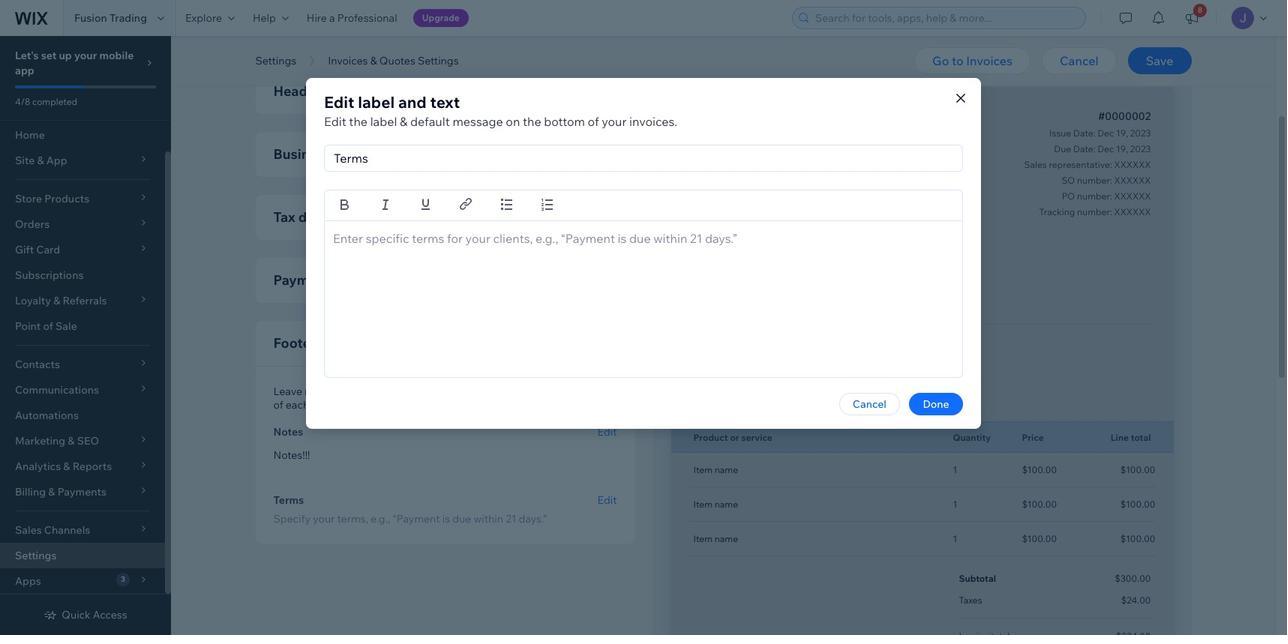 Task type: describe. For each thing, give the bounding box(es) containing it.
address
[[737, 370, 771, 381]]

upgrade
[[422, 12, 460, 23]]

up
[[59, 49, 72, 62]]

each inside 'leave notes or terms for your customers that will appear at the bottom of each invoice.'
[[286, 398, 309, 412]]

payments received
[[273, 272, 396, 289]]

terms
[[273, 494, 304, 507]]

invoices & quotes settings button
[[320, 50, 466, 72]]

2 1 from the top
[[953, 499, 957, 510]]

settings for settings 'link'
[[15, 549, 57, 563]]

app
[[15, 64, 34, 77]]

header details
[[273, 83, 368, 100]]

2 19, from the top
[[1116, 143, 1128, 155]]

service
[[741, 432, 773, 443]]

tax
[[273, 209, 295, 226]]

2 number: from the top
[[1077, 191, 1112, 202]]

header
[[273, 83, 321, 100]]

point of sale
[[15, 320, 77, 333]]

line total
[[1111, 432, 1151, 443]]

quick access button
[[44, 608, 127, 622]]

help button
[[244, 0, 298, 36]]

done button
[[909, 393, 963, 415]]

21
[[506, 512, 516, 526]]

notes for footer
[[319, 335, 355, 352]]

let's set up your mobile app
[[15, 49, 134, 77]]

or inside 'leave notes or terms for your customers that will appear at the bottom of each invoice.'
[[334, 385, 345, 398]]

quick access
[[62, 608, 127, 622]]

point of sale link
[[0, 314, 165, 339]]

a
[[329, 11, 335, 25]]

email.
[[603, 35, 636, 50]]

business info
[[273, 146, 359, 163]]

here
[[725, 35, 750, 50]]

3 xxxxxx from the top
[[1114, 191, 1151, 202]]

what
[[317, 35, 345, 50]]

tracking
[[1039, 206, 1075, 218]]

siren:
[[931, 251, 961, 262]]

4 xxxxxx from the top
[[1114, 206, 1151, 218]]

Search for tools, apps, help & more... field
[[811, 8, 1081, 29]]

message
[[453, 114, 503, 129]]

8 button
[[1176, 0, 1209, 36]]

edit for edit label and text edit the label & default message on the bottom of your invoices.
[[324, 92, 354, 111]]

invoices & quotes settings
[[328, 54, 459, 68]]

notes!!!
[[273, 449, 310, 462]]

taxes
[[959, 595, 982, 606]]

within
[[474, 512, 503, 526]]

0 vertical spatial on
[[396, 35, 410, 50]]

"payment
[[393, 512, 440, 526]]

received
[[340, 272, 396, 289]]

line
[[1111, 432, 1129, 443]]

customers
[[418, 385, 470, 398]]

made
[[691, 35, 723, 50]]

2 dec from the top
[[1098, 143, 1114, 155]]

changes
[[638, 35, 688, 50]]

1 2023 from the top
[[1130, 128, 1151, 139]]

go
[[933, 53, 949, 68]]

of for notes
[[273, 398, 283, 412]]

appears
[[347, 35, 393, 50]]

subtotal
[[959, 573, 996, 584]]

your inside edit specify your terms, e.g., "payment is due within 21 days."
[[313, 512, 335, 526]]

that
[[472, 385, 492, 398]]

issue
[[1049, 128, 1071, 139]]

1 dec from the top
[[1098, 128, 1114, 139]]

leave notes or terms for your customers that will appear at the bottom of each invoice.
[[273, 385, 616, 412]]

due
[[453, 512, 471, 526]]

automations link
[[0, 403, 165, 428]]

1 vertical spatial fusion trading
[[694, 249, 757, 260]]

1 vertical spatial or
[[730, 432, 739, 443]]

Terms field
[[329, 145, 958, 171]]

edit label and text edit the label & default message on the bottom of your invoices.
[[324, 92, 678, 129]]

customize
[[255, 35, 315, 50]]

cancel for the bottommost the 'cancel' button
[[853, 397, 887, 411]]

0 horizontal spatial the
[[349, 114, 368, 129]]

#0000002
[[1098, 110, 1151, 123]]

your inside edit label and text edit the label & default message on the bottom of your invoices.
[[602, 114, 627, 129]]

customer address
[[694, 370, 771, 381]]

edit specify your terms, e.g., "payment is due within 21 days."
[[273, 494, 617, 526]]

all
[[809, 35, 822, 50]]

hire a professional
[[307, 11, 397, 25]]

customize what appears on each invoice and edit your default email. changes made here will affect all issued & future invoices.
[[255, 35, 959, 50]]

siren: 123
[[931, 251, 977, 262]]

settings button
[[248, 50, 304, 72]]

terms
[[347, 385, 375, 398]]

1 horizontal spatial cancel button
[[1042, 47, 1117, 74]]

0 vertical spatial default
[[560, 35, 600, 50]]

product or service
[[694, 432, 773, 443]]

$24.00
[[1121, 595, 1151, 606]]

1 item from the top
[[694, 464, 713, 476]]

mobile
[[99, 49, 134, 62]]

future
[[874, 35, 908, 50]]

0 vertical spatial each
[[413, 35, 440, 50]]

the for terms
[[562, 385, 578, 398]]

leave
[[273, 385, 302, 398]]

2 item name from the top
[[694, 499, 738, 510]]

will inside 'leave notes or terms for your customers that will appear at the bottom of each invoice.'
[[494, 385, 510, 398]]

explore
[[185, 11, 222, 25]]

of inside the point of sale link
[[43, 320, 53, 333]]

so
[[1062, 175, 1075, 186]]

on inside edit label and text edit the label & default message on the bottom of your invoices.
[[506, 114, 520, 129]]

hire
[[307, 11, 327, 25]]

completed
[[32, 96, 77, 107]]

home
[[15, 128, 45, 142]]

3 name from the top
[[715, 533, 738, 545]]

2 xxxxxx from the top
[[1114, 175, 1151, 186]]

details
[[324, 83, 368, 100]]

quotes
[[379, 54, 415, 68]]

sales
[[1024, 159, 1047, 170]]

automations
[[15, 409, 79, 422]]

your right edit
[[533, 35, 558, 50]]



Task type: locate. For each thing, give the bounding box(es) containing it.
po
[[1062, 191, 1075, 202]]

appear
[[513, 385, 547, 398]]

2 item from the top
[[694, 499, 713, 510]]

cancel button up #0000002
[[1042, 47, 1117, 74]]

customer
[[694, 370, 735, 381]]

and
[[484, 35, 505, 50], [398, 92, 427, 111]]

1 vertical spatial dec
[[1098, 143, 1114, 155]]

1 vertical spatial on
[[506, 114, 520, 129]]

1 vertical spatial date:
[[1073, 143, 1096, 155]]

0 horizontal spatial of
[[43, 320, 53, 333]]

upgrade button
[[413, 9, 469, 27]]

notes
[[319, 335, 355, 352], [305, 385, 332, 398]]

issued
[[824, 35, 861, 50]]

bottom for text
[[544, 114, 585, 129]]

0 vertical spatial &
[[863, 35, 871, 50]]

display
[[298, 209, 345, 226]]

2 vertical spatial of
[[273, 398, 283, 412]]

1 horizontal spatial will
[[753, 35, 771, 50]]

1 19, from the top
[[1116, 128, 1128, 139]]

0 horizontal spatial or
[[334, 385, 345, 398]]

the right message
[[523, 114, 541, 129]]

1 horizontal spatial or
[[730, 432, 739, 443]]

set
[[41, 49, 57, 62]]

affect
[[774, 35, 806, 50]]

0 vertical spatial number:
[[1077, 175, 1112, 186]]

dec
[[1098, 128, 1114, 139], [1098, 143, 1114, 155]]

2023
[[1130, 128, 1151, 139], [1130, 143, 1151, 155]]

3 1 from the top
[[953, 533, 957, 545]]

1 vertical spatial item name
[[694, 499, 738, 510]]

product
[[694, 432, 728, 443]]

2 vertical spatial &
[[400, 114, 408, 129]]

go to invoices button
[[915, 47, 1031, 74]]

0 vertical spatial name
[[715, 464, 738, 476]]

and inside edit label and text edit the label & default message on the bottom of your invoices.
[[398, 92, 427, 111]]

0 vertical spatial cancel
[[1060, 53, 1099, 68]]

due
[[1054, 143, 1071, 155]]

0 horizontal spatial on
[[396, 35, 410, 50]]

home link
[[0, 122, 165, 148]]

0 vertical spatial date:
[[1073, 128, 1096, 139]]

1 vertical spatial trading
[[724, 249, 757, 260]]

0 vertical spatial invoices.
[[911, 35, 959, 50]]

total
[[1131, 432, 1151, 443]]

1 horizontal spatial invoices
[[966, 53, 1013, 68]]

or left "service"
[[730, 432, 739, 443]]

your inside let's set up your mobile app
[[74, 49, 97, 62]]

the inside 'leave notes or terms for your customers that will appear at the bottom of each invoice.'
[[562, 385, 578, 398]]

1 horizontal spatial default
[[560, 35, 600, 50]]

1 item name from the top
[[694, 464, 738, 476]]

label
[[358, 92, 395, 111], [370, 114, 397, 129]]

1 vertical spatial bottom
[[580, 385, 616, 398]]

0 vertical spatial notes
[[319, 335, 355, 352]]

cancel up #0000002
[[1060, 53, 1099, 68]]

xxxxxx
[[1114, 159, 1151, 170], [1114, 175, 1151, 186], [1114, 191, 1151, 202], [1114, 206, 1151, 218]]

edit for edit
[[598, 425, 617, 439]]

1 vertical spatial default
[[410, 114, 450, 129]]

0 vertical spatial dec
[[1098, 128, 1114, 139]]

of
[[588, 114, 599, 129], [43, 320, 53, 333], [273, 398, 283, 412]]

default
[[560, 35, 600, 50], [410, 114, 450, 129]]

of inside edit label and text edit the label & default message on the bottom of your invoices.
[[588, 114, 599, 129]]

invoices right to
[[966, 53, 1013, 68]]

1 vertical spatial number:
[[1077, 191, 1112, 202]]

& down quotes
[[400, 114, 408, 129]]

1 horizontal spatial fusion trading
[[694, 249, 757, 260]]

and left edit
[[484, 35, 505, 50]]

subscriptions
[[15, 269, 84, 282]]

2 vertical spatial number:
[[1077, 206, 1112, 218]]

0 horizontal spatial fusion
[[74, 11, 107, 25]]

1 vertical spatial notes
[[305, 385, 332, 398]]

settings for settings button
[[255, 54, 296, 68]]

quantity
[[953, 432, 991, 443]]

0 vertical spatial label
[[358, 92, 395, 111]]

0 vertical spatial or
[[334, 385, 345, 398]]

0 horizontal spatial each
[[286, 398, 309, 412]]

date: right issue
[[1073, 128, 1096, 139]]

1 horizontal spatial of
[[273, 398, 283, 412]]

1 date: from the top
[[1073, 128, 1096, 139]]

your left "terms,"
[[313, 512, 335, 526]]

1
[[953, 464, 957, 476], [953, 499, 957, 510], [953, 533, 957, 545]]

1 edit button from the top
[[598, 425, 617, 439]]

to
[[952, 53, 964, 68]]

invoice.
[[312, 398, 348, 412]]

price
[[1022, 432, 1044, 443]]

2 horizontal spatial &
[[863, 35, 871, 50]]

1 vertical spatial of
[[43, 320, 53, 333]]

will
[[753, 35, 771, 50], [494, 385, 510, 398]]

1 horizontal spatial settings
[[255, 54, 296, 68]]

cancel left done
[[853, 397, 887, 411]]

0 vertical spatial item
[[694, 464, 713, 476]]

your up 'terms' field
[[602, 114, 627, 129]]

number: down representative:
[[1077, 175, 1112, 186]]

invoices down what
[[328, 54, 368, 68]]

1 horizontal spatial and
[[484, 35, 505, 50]]

date: up representative:
[[1073, 143, 1096, 155]]

notes for leave
[[305, 385, 332, 398]]

& left "future" at right top
[[863, 35, 871, 50]]

of for label
[[588, 114, 599, 129]]

dec down #0000002
[[1098, 128, 1114, 139]]

text
[[430, 92, 460, 111]]

hire a professional link
[[298, 0, 406, 36]]

2 horizontal spatial of
[[588, 114, 599, 129]]

0 vertical spatial cancel button
[[1042, 47, 1117, 74]]

0 horizontal spatial will
[[494, 385, 510, 398]]

1 1 from the top
[[953, 464, 957, 476]]

or left terms on the bottom left
[[334, 385, 345, 398]]

0 vertical spatial of
[[588, 114, 599, 129]]

notes right footer
[[319, 335, 355, 352]]

0 vertical spatial fusion
[[74, 11, 107, 25]]

notes right leave
[[305, 385, 332, 398]]

on up quotes
[[396, 35, 410, 50]]

settings inside button
[[255, 54, 296, 68]]

edit inside edit specify your terms, e.g., "payment is due within 21 days."
[[598, 494, 617, 507]]

1 horizontal spatial the
[[523, 114, 541, 129]]

your right for
[[394, 385, 416, 398]]

fusion
[[74, 11, 107, 25], [694, 249, 722, 260]]

bottom inside 'leave notes or terms for your customers that will appear at the bottom of each invoice.'
[[580, 385, 616, 398]]

1 horizontal spatial trading
[[724, 249, 757, 260]]

1 vertical spatial 2023
[[1130, 143, 1151, 155]]

0 horizontal spatial invoices
[[328, 54, 368, 68]]

0 horizontal spatial trading
[[109, 11, 147, 25]]

point
[[15, 320, 41, 333]]

invoices. up 'terms' field
[[629, 114, 678, 129]]

& inside edit label and text edit the label & default message on the bottom of your invoices.
[[400, 114, 408, 129]]

2 2023 from the top
[[1130, 143, 1151, 155]]

0 horizontal spatial cancel button
[[839, 393, 900, 415]]

1 vertical spatial &
[[370, 54, 377, 68]]

edit
[[324, 92, 354, 111], [324, 114, 346, 129], [598, 425, 617, 439], [598, 494, 617, 507]]

specify
[[273, 512, 311, 526]]

0 horizontal spatial settings
[[15, 549, 57, 563]]

the for text
[[523, 114, 541, 129]]

1 xxxxxx from the top
[[1114, 159, 1151, 170]]

2 edit button from the top
[[598, 494, 617, 507]]

1 number: from the top
[[1077, 175, 1112, 186]]

2 name from the top
[[715, 499, 738, 510]]

invoices. inside edit label and text edit the label & default message on the bottom of your invoices.
[[629, 114, 678, 129]]

save
[[1146, 53, 1174, 68]]

123
[[963, 251, 977, 262]]

1 horizontal spatial &
[[400, 114, 408, 129]]

1 horizontal spatial invoices.
[[911, 35, 959, 50]]

3 item from the top
[[694, 533, 713, 545]]

at
[[550, 385, 559, 398]]

bottom for terms
[[580, 385, 616, 398]]

1 vertical spatial name
[[715, 499, 738, 510]]

each up notes
[[286, 398, 309, 412]]

2 date: from the top
[[1073, 143, 1096, 155]]

let's
[[15, 49, 39, 62]]

each down the 'upgrade' 'button'
[[413, 35, 440, 50]]

1 name from the top
[[715, 464, 738, 476]]

settings inside 'link'
[[15, 549, 57, 563]]

0 horizontal spatial fusion trading
[[74, 11, 147, 25]]

0 horizontal spatial &
[[370, 54, 377, 68]]

on
[[396, 35, 410, 50], [506, 114, 520, 129]]

fusion trading
[[74, 11, 147, 25], [694, 249, 757, 260]]

e.g.,
[[371, 512, 390, 526]]

on right message
[[506, 114, 520, 129]]

bottom inside edit label and text edit the label & default message on the bottom of your invoices.
[[544, 114, 585, 129]]

0 horizontal spatial default
[[410, 114, 450, 129]]

payments
[[273, 272, 337, 289]]

done
[[923, 397, 949, 411]]

of up notes
[[273, 398, 283, 412]]

of left sale
[[43, 320, 53, 333]]

invoices. up the go
[[911, 35, 959, 50]]

1 horizontal spatial on
[[506, 114, 520, 129]]

cancel button left done
[[839, 393, 900, 415]]

edit
[[508, 35, 530, 50]]

8
[[1198, 5, 1203, 15]]

1 vertical spatial cancel button
[[839, 393, 900, 415]]

invoices inside invoices & quotes settings button
[[328, 54, 368, 68]]

help
[[253, 11, 276, 25]]

the down 'details'
[[349, 114, 368, 129]]

settings link
[[0, 543, 165, 569]]

settings inside button
[[418, 54, 459, 68]]

or
[[334, 385, 345, 398], [730, 432, 739, 443]]

sidebar element
[[0, 36, 171, 635]]

invoices inside the go to invoices button
[[966, 53, 1013, 68]]

1 vertical spatial and
[[398, 92, 427, 111]]

number: right po
[[1077, 191, 1112, 202]]

footer notes
[[273, 335, 355, 352]]

default down text
[[410, 114, 450, 129]]

1 horizontal spatial each
[[413, 35, 440, 50]]

business
[[273, 146, 331, 163]]

and left text
[[398, 92, 427, 111]]

the right at
[[562, 385, 578, 398]]

0 horizontal spatial invoices.
[[629, 114, 678, 129]]

for
[[378, 385, 391, 398]]

your inside 'leave notes or terms for your customers that will appear at the bottom of each invoice.'
[[394, 385, 416, 398]]

the
[[349, 114, 368, 129], [523, 114, 541, 129], [562, 385, 578, 398]]

0 vertical spatial fusion trading
[[74, 11, 147, 25]]

cancel
[[1060, 53, 1099, 68], [853, 397, 887, 411]]

2 vertical spatial item
[[694, 533, 713, 545]]

0 vertical spatial item name
[[694, 464, 738, 476]]

None text field
[[324, 220, 963, 378]]

sale
[[56, 320, 77, 333]]

edit for edit specify your terms, e.g., "payment is due within 21 days."
[[598, 494, 617, 507]]

#0000002 issue date: dec 19, 2023 due date: dec 19, 2023 sales representative: xxxxxx so number: xxxxxx po number: xxxxxx tracking number: xxxxxx
[[1024, 110, 1151, 218]]

date:
[[1073, 128, 1096, 139], [1073, 143, 1096, 155]]

$300.00
[[1115, 573, 1151, 584]]

will right "here"
[[753, 35, 771, 50]]

0 vertical spatial edit button
[[598, 425, 617, 439]]

1 horizontal spatial fusion
[[694, 249, 722, 260]]

terms,
[[337, 512, 368, 526]]

0 vertical spatial trading
[[109, 11, 147, 25]]

0 vertical spatial 19,
[[1116, 128, 1128, 139]]

2 horizontal spatial the
[[562, 385, 578, 398]]

notes
[[273, 425, 303, 439]]

1 vertical spatial 19,
[[1116, 143, 1128, 155]]

0 vertical spatial 1
[[953, 464, 957, 476]]

3 number: from the top
[[1077, 206, 1112, 218]]

default left email.
[[560, 35, 600, 50]]

0 vertical spatial and
[[484, 35, 505, 50]]

1 horizontal spatial cancel
[[1060, 53, 1099, 68]]

0 vertical spatial bottom
[[544, 114, 585, 129]]

0 horizontal spatial cancel
[[853, 397, 887, 411]]

1 vertical spatial invoices.
[[629, 114, 678, 129]]

dec up representative:
[[1098, 143, 1114, 155]]

number: right the tracking
[[1077, 206, 1112, 218]]

2 vertical spatial 1
[[953, 533, 957, 545]]

1 vertical spatial item
[[694, 499, 713, 510]]

invoice
[[442, 35, 482, 50]]

go to invoices
[[933, 53, 1013, 68]]

1 vertical spatial label
[[370, 114, 397, 129]]

0 vertical spatial will
[[753, 35, 771, 50]]

default inside edit label and text edit the label & default message on the bottom of your invoices.
[[410, 114, 450, 129]]

edit button
[[598, 425, 617, 439], [598, 494, 617, 507]]

1 vertical spatial will
[[494, 385, 510, 398]]

1 vertical spatial 1
[[953, 499, 957, 510]]

of up 'terms' field
[[588, 114, 599, 129]]

trading
[[109, 11, 147, 25], [724, 249, 757, 260]]

1 vertical spatial cancel
[[853, 397, 887, 411]]

notes inside 'leave notes or terms for your customers that will appear at the bottom of each invoice.'
[[305, 385, 332, 398]]

1 vertical spatial edit button
[[598, 494, 617, 507]]

item name
[[694, 464, 738, 476], [694, 499, 738, 510], [694, 533, 738, 545]]

your right up
[[74, 49, 97, 62]]

of inside 'leave notes or terms for your customers that will appear at the bottom of each invoice.'
[[273, 398, 283, 412]]

2 horizontal spatial settings
[[418, 54, 459, 68]]

2 vertical spatial item name
[[694, 533, 738, 545]]

2 vertical spatial name
[[715, 533, 738, 545]]

0 vertical spatial 2023
[[1130, 128, 1151, 139]]

& inside button
[[370, 54, 377, 68]]

1 vertical spatial fusion
[[694, 249, 722, 260]]

1 vertical spatial each
[[286, 398, 309, 412]]

days."
[[519, 512, 547, 526]]

cancel for the 'cancel' button to the right
[[1060, 53, 1099, 68]]

will right the that
[[494, 385, 510, 398]]

tax display
[[273, 209, 345, 226]]

cancel button
[[1042, 47, 1117, 74], [839, 393, 900, 415]]

& down appears
[[370, 54, 377, 68]]

is
[[442, 512, 450, 526]]

3 item name from the top
[[694, 533, 738, 545]]

0 horizontal spatial and
[[398, 92, 427, 111]]

invoices.
[[911, 35, 959, 50], [629, 114, 678, 129]]



Task type: vqa. For each thing, say whether or not it's contained in the screenshot.
the in Leave Notes Or Terms For Your Customers That Will Appear At The Bottom Of Each Invoice.
yes



